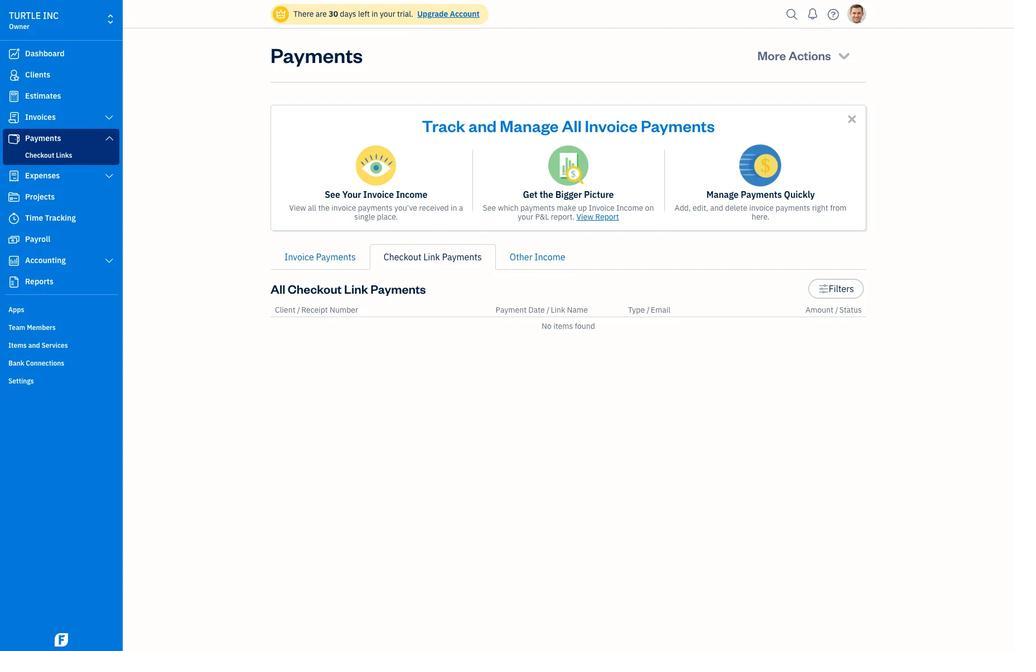 Task type: locate. For each thing, give the bounding box(es) containing it.
all
[[562, 115, 582, 136], [271, 281, 285, 297]]

money image
[[7, 234, 21, 246]]

view right make at the right top of the page
[[577, 212, 594, 222]]

0 horizontal spatial in
[[372, 9, 378, 19]]

1 vertical spatial link
[[344, 281, 368, 297]]

p&l
[[535, 212, 549, 222]]

0 horizontal spatial payments
[[358, 203, 393, 213]]

payment image
[[7, 133, 21, 145]]

2 horizontal spatial payments
[[776, 203, 811, 213]]

2 horizontal spatial checkout
[[384, 252, 422, 263]]

team members
[[8, 324, 56, 332]]

chevron large down image
[[104, 134, 114, 143], [104, 172, 114, 181]]

your left the trial.
[[380, 9, 396, 19]]

1 horizontal spatial income
[[535, 252, 566, 263]]

1 vertical spatial and
[[711, 203, 724, 213]]

track
[[422, 115, 466, 136]]

1 chevron large down image from the top
[[104, 134, 114, 143]]

0 horizontal spatial link
[[344, 281, 368, 297]]

1 vertical spatial income
[[617, 203, 644, 213]]

1 vertical spatial chevron large down image
[[104, 172, 114, 181]]

checkout up receipt
[[288, 281, 342, 297]]

see left which
[[483, 203, 496, 213]]

payments inside manage payments quickly add, edit, and delete invoice payments right from here.
[[776, 203, 811, 213]]

1 horizontal spatial the
[[540, 189, 554, 200]]

1 vertical spatial the
[[318, 203, 330, 213]]

1 horizontal spatial and
[[469, 115, 497, 136]]

30
[[329, 9, 338, 19]]

dashboard link
[[3, 44, 119, 64]]

and right track
[[469, 115, 497, 136]]

invoices link
[[3, 108, 119, 128]]

payments
[[358, 203, 393, 213], [521, 203, 555, 213], [776, 203, 811, 213]]

tracking
[[45, 213, 76, 223]]

link down received
[[424, 252, 440, 263]]

bank connections
[[8, 359, 64, 368]]

bank
[[8, 359, 24, 368]]

freshbooks image
[[52, 634, 70, 647]]

chevron large down image for invoices
[[104, 113, 114, 122]]

income left on
[[617, 203, 644, 213]]

other income
[[510, 252, 566, 263]]

/ left status
[[836, 305, 839, 315]]

checkout
[[25, 151, 54, 160], [384, 252, 422, 263], [288, 281, 342, 297]]

see inside "see which payments make up invoice income on your p&l report."
[[483, 203, 496, 213]]

your
[[380, 9, 396, 19], [518, 212, 534, 222]]

owner
[[9, 22, 29, 31]]

chevron large down image up payments link
[[104, 113, 114, 122]]

1 vertical spatial see
[[483, 203, 496, 213]]

manage
[[500, 115, 559, 136], [707, 189, 739, 200]]

1 vertical spatial manage
[[707, 189, 739, 200]]

payment date button
[[496, 305, 545, 315]]

received
[[419, 203, 449, 213]]

0 vertical spatial checkout
[[25, 151, 54, 160]]

manage payments quickly image
[[739, 144, 783, 187]]

0 vertical spatial income
[[396, 189, 428, 200]]

get the bigger picture image
[[549, 146, 589, 186]]

and for manage
[[469, 115, 497, 136]]

1 vertical spatial chevron large down image
[[104, 257, 114, 266]]

1 horizontal spatial your
[[518, 212, 534, 222]]

clients link
[[3, 65, 119, 85]]

1 vertical spatial all
[[271, 281, 285, 297]]

link up 'items'
[[551, 305, 566, 315]]

0 horizontal spatial the
[[318, 203, 330, 213]]

0 horizontal spatial income
[[396, 189, 428, 200]]

/
[[297, 305, 300, 315], [547, 305, 550, 315], [647, 305, 650, 315], [836, 305, 839, 315]]

and right "edit,"
[[711, 203, 724, 213]]

/ right client
[[297, 305, 300, 315]]

and
[[469, 115, 497, 136], [711, 203, 724, 213], [28, 342, 40, 350]]

0 vertical spatial see
[[325, 189, 340, 200]]

your inside "see which payments make up invoice income on your p&l report."
[[518, 212, 534, 222]]

1 horizontal spatial payments
[[521, 203, 555, 213]]

checkout down place.
[[384, 252, 422, 263]]

2 horizontal spatial and
[[711, 203, 724, 213]]

dashboard
[[25, 49, 65, 59]]

0 horizontal spatial and
[[28, 342, 40, 350]]

0 horizontal spatial your
[[380, 9, 396, 19]]

1 horizontal spatial all
[[562, 115, 582, 136]]

chevron large down image
[[104, 113, 114, 122], [104, 257, 114, 266]]

chevron large down image up checkout links link in the left of the page
[[104, 134, 114, 143]]

from
[[831, 203, 847, 213]]

2 vertical spatial checkout
[[288, 281, 342, 297]]

/ right the date
[[547, 305, 550, 315]]

chevron large down image for expenses
[[104, 172, 114, 181]]

0 vertical spatial chevron large down image
[[104, 113, 114, 122]]

the right get
[[540, 189, 554, 200]]

account
[[450, 9, 480, 19]]

0 horizontal spatial all
[[271, 281, 285, 297]]

settings
[[8, 377, 34, 386]]

in right the left
[[372, 9, 378, 19]]

0 vertical spatial chevron large down image
[[104, 134, 114, 143]]

0 horizontal spatial invoice
[[332, 203, 356, 213]]

1 horizontal spatial in
[[451, 203, 457, 213]]

your left p&l
[[518, 212, 534, 222]]

picture
[[584, 189, 614, 200]]

1 vertical spatial checkout
[[384, 252, 422, 263]]

4 / from the left
[[836, 305, 839, 315]]

delete
[[726, 203, 748, 213]]

payments
[[271, 42, 363, 68], [641, 115, 715, 136], [25, 133, 61, 143], [741, 189, 782, 200], [316, 252, 356, 263], [442, 252, 482, 263], [371, 281, 426, 297]]

checkout inside main 'element'
[[25, 151, 54, 160]]

time tracking
[[25, 213, 76, 223]]

see inside see your invoice income view all the invoice payments you've received in a single place.
[[325, 189, 340, 200]]

income right other
[[535, 252, 566, 263]]

and inside main 'element'
[[28, 342, 40, 350]]

2 vertical spatial and
[[28, 342, 40, 350]]

chevron large down image for accounting
[[104, 257, 114, 266]]

your
[[342, 189, 361, 200]]

0 vertical spatial the
[[540, 189, 554, 200]]

chevron large down image down checkout links link in the left of the page
[[104, 172, 114, 181]]

checkout up expenses
[[25, 151, 54, 160]]

see left your
[[325, 189, 340, 200]]

all up client
[[271, 281, 285, 297]]

chevron large down image inside payments link
[[104, 134, 114, 143]]

payments inside main 'element'
[[25, 133, 61, 143]]

income up you've on the top left of page
[[396, 189, 428, 200]]

1 horizontal spatial checkout
[[288, 281, 342, 297]]

go to help image
[[825, 6, 843, 23]]

2 vertical spatial link
[[551, 305, 566, 315]]

and right items
[[28, 342, 40, 350]]

/ right type
[[647, 305, 650, 315]]

2 horizontal spatial link
[[551, 305, 566, 315]]

0 horizontal spatial checkout
[[25, 151, 54, 160]]

chevron large down image inside invoices link
[[104, 113, 114, 122]]

make
[[557, 203, 576, 213]]

view left all
[[289, 203, 306, 213]]

chevron large down image inside accounting link
[[104, 257, 114, 266]]

1 horizontal spatial manage
[[707, 189, 739, 200]]

checkout for checkout link payments
[[384, 252, 422, 263]]

no items found
[[542, 321, 595, 332]]

link up number
[[344, 281, 368, 297]]

invoice inside see your invoice income view all the invoice payments you've received in a single place.
[[332, 203, 356, 213]]

2 horizontal spatial income
[[617, 203, 644, 213]]

2 invoice from the left
[[750, 203, 774, 213]]

settings link
[[3, 373, 119, 390]]

there
[[294, 9, 314, 19]]

2 chevron large down image from the top
[[104, 172, 114, 181]]

invoice
[[585, 115, 638, 136], [364, 189, 394, 200], [589, 203, 615, 213], [285, 252, 314, 263]]

1 / from the left
[[297, 305, 300, 315]]

link
[[424, 252, 440, 263], [344, 281, 368, 297], [551, 305, 566, 315]]

the right all
[[318, 203, 330, 213]]

chevron large down image inside expenses link
[[104, 172, 114, 181]]

checkout links link
[[5, 149, 117, 162]]

the inside see your invoice income view all the invoice payments you've received in a single place.
[[318, 203, 330, 213]]

payroll link
[[3, 230, 119, 250]]

all up get the bigger picture
[[562, 115, 582, 136]]

the
[[540, 189, 554, 200], [318, 203, 330, 213]]

invoice payments
[[285, 252, 356, 263]]

chevron large down image down payroll link
[[104, 257, 114, 266]]

1 vertical spatial your
[[518, 212, 534, 222]]

/ for client
[[297, 305, 300, 315]]

1 horizontal spatial link
[[424, 252, 440, 263]]

invoice down your
[[332, 203, 356, 213]]

0 vertical spatial your
[[380, 9, 396, 19]]

2 vertical spatial income
[[535, 252, 566, 263]]

in left a
[[451, 203, 457, 213]]

/ for type
[[647, 305, 650, 315]]

payments for income
[[358, 203, 393, 213]]

edit,
[[693, 203, 709, 213]]

2 chevron large down image from the top
[[104, 257, 114, 266]]

see for which
[[483, 203, 496, 213]]

1 invoice from the left
[[332, 203, 356, 213]]

report
[[596, 212, 619, 222]]

0 horizontal spatial see
[[325, 189, 340, 200]]

client image
[[7, 70, 21, 81]]

all
[[308, 203, 317, 213]]

payments down your
[[358, 203, 393, 213]]

inc
[[43, 10, 59, 21]]

estimates link
[[3, 87, 119, 107]]

chevrondown image
[[837, 47, 852, 63]]

which
[[498, 203, 519, 213]]

found
[[575, 321, 595, 332]]

0 vertical spatial in
[[372, 9, 378, 19]]

2 payments from the left
[[521, 203, 555, 213]]

payments down get
[[521, 203, 555, 213]]

income
[[396, 189, 428, 200], [617, 203, 644, 213], [535, 252, 566, 263]]

projects
[[25, 192, 55, 202]]

payments link
[[3, 129, 119, 149]]

invoice for payments
[[750, 203, 774, 213]]

team members link
[[3, 319, 119, 336]]

1 payments from the left
[[358, 203, 393, 213]]

1 chevron large down image from the top
[[104, 113, 114, 122]]

0 horizontal spatial manage
[[500, 115, 559, 136]]

upgrade
[[418, 9, 448, 19]]

payment date / link name
[[496, 305, 588, 315]]

payment
[[496, 305, 527, 315]]

place.
[[377, 212, 398, 222]]

clients
[[25, 70, 50, 80]]

payments down quickly
[[776, 203, 811, 213]]

invoice inside invoice payments link
[[285, 252, 314, 263]]

invoice inside manage payments quickly add, edit, and delete invoice payments right from here.
[[750, 203, 774, 213]]

1 horizontal spatial invoice
[[750, 203, 774, 213]]

see
[[325, 189, 340, 200], [483, 203, 496, 213]]

1 vertical spatial in
[[451, 203, 457, 213]]

notifications image
[[804, 3, 822, 25]]

amount
[[806, 305, 834, 315]]

0 vertical spatial and
[[469, 115, 497, 136]]

0 horizontal spatial view
[[289, 203, 306, 213]]

estimate image
[[7, 91, 21, 102]]

3 payments from the left
[[776, 203, 811, 213]]

members
[[27, 324, 56, 332]]

3 / from the left
[[647, 305, 650, 315]]

payments inside see your invoice income view all the invoice payments you've received in a single place.
[[358, 203, 393, 213]]

1 horizontal spatial see
[[483, 203, 496, 213]]

invoice right delete at the top of the page
[[750, 203, 774, 213]]

0 vertical spatial link
[[424, 252, 440, 263]]



Task type: vqa. For each thing, say whether or not it's contained in the screenshot.
'Other' at the top right of page
yes



Task type: describe. For each thing, give the bounding box(es) containing it.
see for your
[[325, 189, 340, 200]]

apps
[[8, 306, 24, 314]]

expenses
[[25, 171, 60, 181]]

invoice payments link
[[271, 244, 370, 270]]

payments inside "see which payments make up invoice income on your p&l report."
[[521, 203, 555, 213]]

type / email
[[628, 305, 671, 315]]

see your invoice income image
[[356, 146, 396, 186]]

invoice for your
[[332, 203, 356, 213]]

income inside see your invoice income view all the invoice payments you've received in a single place.
[[396, 189, 428, 200]]

other income link
[[496, 244, 580, 270]]

time tracking link
[[3, 209, 119, 229]]

name
[[567, 305, 588, 315]]

chevron large down image for payments
[[104, 134, 114, 143]]

0 vertical spatial all
[[562, 115, 582, 136]]

more actions button
[[748, 42, 862, 69]]

client / receipt number
[[275, 305, 358, 315]]

accounting link
[[3, 251, 119, 271]]

and inside manage payments quickly add, edit, and delete invoice payments right from here.
[[711, 203, 724, 213]]

items
[[554, 321, 573, 332]]

single
[[355, 212, 375, 222]]

get
[[523, 189, 538, 200]]

checkout for checkout links
[[25, 151, 54, 160]]

invoice inside see your invoice income view all the invoice payments you've received in a single place.
[[364, 189, 394, 200]]

report.
[[551, 212, 575, 222]]

bank connections link
[[3, 355, 119, 372]]

/ for amount
[[836, 305, 839, 315]]

view report
[[577, 212, 619, 222]]

filters
[[829, 284, 854, 295]]

0 vertical spatial manage
[[500, 115, 559, 136]]

date
[[529, 305, 545, 315]]

quickly
[[784, 189, 815, 200]]

receipt
[[301, 305, 328, 315]]

number
[[330, 305, 358, 315]]

services
[[42, 342, 68, 350]]

1 horizontal spatial view
[[577, 212, 594, 222]]

manage inside manage payments quickly add, edit, and delete invoice payments right from here.
[[707, 189, 739, 200]]

up
[[578, 203, 587, 213]]

filters button
[[809, 279, 864, 299]]

2 / from the left
[[547, 305, 550, 315]]

track and manage all invoice payments
[[422, 115, 715, 136]]

trial.
[[397, 9, 413, 19]]

upgrade account link
[[415, 9, 480, 19]]

email
[[651, 305, 671, 315]]

income inside "see which payments make up invoice income on your p&l report."
[[617, 203, 644, 213]]

you've
[[395, 203, 417, 213]]

more actions
[[758, 47, 832, 63]]

chart image
[[7, 256, 21, 267]]

time
[[25, 213, 43, 223]]

a
[[459, 203, 463, 213]]

view inside see your invoice income view all the invoice payments you've received in a single place.
[[289, 203, 306, 213]]

connections
[[26, 359, 64, 368]]

bigger
[[556, 189, 582, 200]]

close image
[[846, 113, 859, 126]]

main element
[[0, 0, 151, 652]]

left
[[358, 9, 370, 19]]

project image
[[7, 192, 21, 203]]

amount button
[[806, 305, 834, 315]]

other
[[510, 252, 533, 263]]

days
[[340, 9, 356, 19]]

see which payments make up invoice income on your p&l report.
[[483, 203, 654, 222]]

payments inside manage payments quickly add, edit, and delete invoice payments right from here.
[[741, 189, 782, 200]]

items and services
[[8, 342, 68, 350]]

apps link
[[3, 301, 119, 318]]

payroll
[[25, 234, 50, 244]]

projects link
[[3, 188, 119, 208]]

get the bigger picture
[[523, 189, 614, 200]]

here.
[[752, 212, 770, 222]]

invoices
[[25, 112, 56, 122]]

turtle inc owner
[[9, 10, 59, 31]]

no
[[542, 321, 552, 332]]

status
[[840, 305, 862, 315]]

search image
[[784, 6, 801, 23]]

payments for add,
[[776, 203, 811, 213]]

more
[[758, 47, 787, 63]]

crown image
[[275, 8, 287, 20]]

checkout link payments link
[[370, 244, 496, 270]]

income inside the other income link
[[535, 252, 566, 263]]

team
[[8, 324, 25, 332]]

in inside see your invoice income view all the invoice payments you've received in a single place.
[[451, 203, 457, 213]]

dashboard image
[[7, 49, 21, 60]]

expenses link
[[3, 166, 119, 186]]

reports
[[25, 277, 54, 287]]

client
[[275, 305, 296, 315]]

settings image
[[819, 282, 829, 296]]

checkout link payments
[[384, 252, 482, 263]]

timer image
[[7, 213, 21, 224]]

links
[[56, 151, 72, 160]]

invoice image
[[7, 112, 21, 123]]

items and services link
[[3, 337, 119, 354]]

reports link
[[3, 272, 119, 292]]

are
[[316, 9, 327, 19]]

and for services
[[28, 342, 40, 350]]

manage payments quickly add, edit, and delete invoice payments right from here.
[[675, 189, 847, 222]]

actions
[[789, 47, 832, 63]]

right
[[813, 203, 829, 213]]

amount / status
[[806, 305, 862, 315]]

add,
[[675, 203, 691, 213]]

expense image
[[7, 171, 21, 182]]

estimates
[[25, 91, 61, 101]]

on
[[645, 203, 654, 213]]

there are 30 days left in your trial. upgrade account
[[294, 9, 480, 19]]

see your invoice income view all the invoice payments you've received in a single place.
[[289, 189, 463, 222]]

accounting
[[25, 256, 66, 266]]

checkout links
[[25, 151, 72, 160]]

report image
[[7, 277, 21, 288]]

invoice inside "see which payments make up invoice income on your p&l report."
[[589, 203, 615, 213]]



